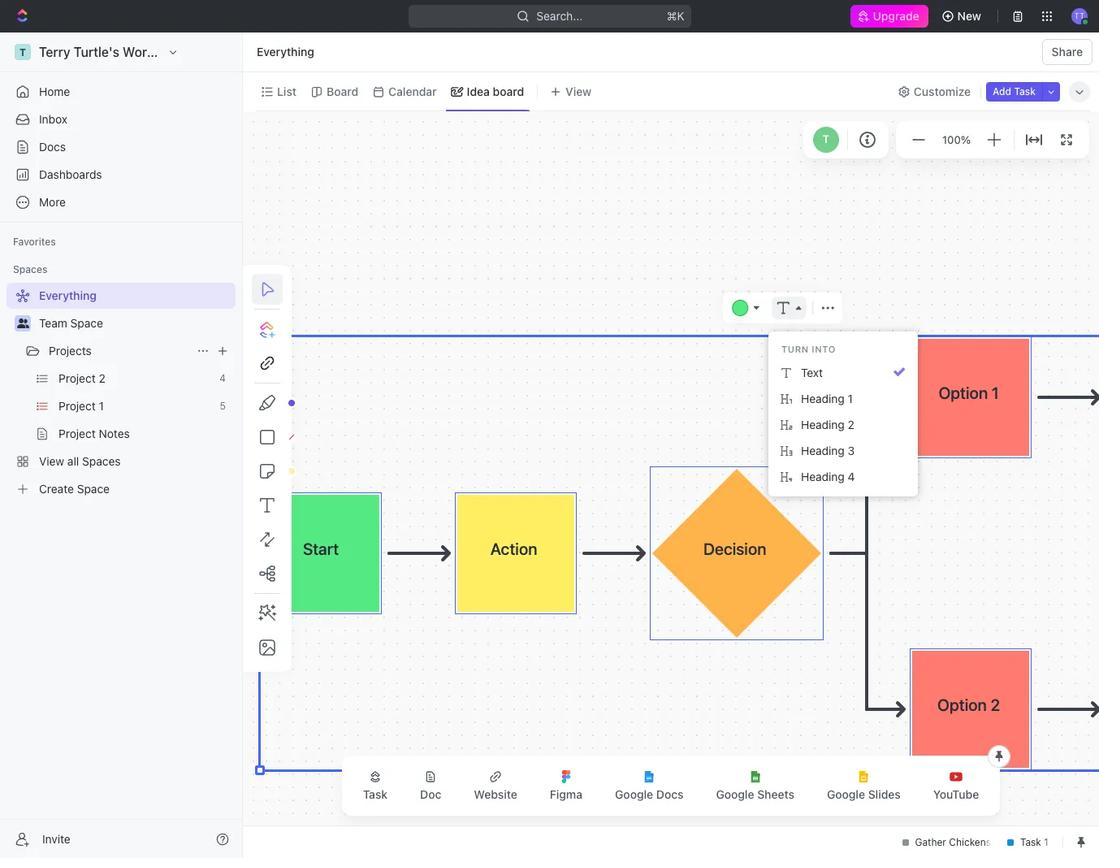 Task type: locate. For each thing, give the bounding box(es) containing it.
1 vertical spatial docs
[[656, 787, 684, 801]]

heading for heading 1
[[801, 392, 845, 405]]

2 inside the heading 2 button
[[848, 418, 855, 431]]

0 vertical spatial 2
[[99, 371, 106, 385]]

0 vertical spatial project
[[59, 371, 96, 385]]

3 google from the left
[[827, 787, 865, 801]]

everything inside tree
[[39, 288, 97, 302]]

t
[[20, 46, 26, 58], [823, 133, 830, 146]]

docs inside sidebar navigation
[[39, 140, 66, 154]]

add task button
[[987, 82, 1043, 101]]

project up the view all spaces
[[59, 427, 96, 440]]

0 horizontal spatial t
[[20, 46, 26, 58]]

turn into
[[782, 344, 836, 354]]

2 horizontal spatial google
[[827, 787, 865, 801]]

heading down heading 2
[[801, 444, 845, 457]]

1 horizontal spatial docs
[[656, 787, 684, 801]]

view inside sidebar navigation
[[39, 454, 64, 468]]

0 vertical spatial space
[[70, 316, 103, 330]]

doc button
[[407, 761, 455, 811]]

list
[[277, 84, 297, 98]]

0 horizontal spatial spaces
[[13, 263, 47, 275]]

tree containing everything
[[7, 283, 236, 502]]

projects link
[[49, 338, 190, 364]]

into
[[812, 344, 836, 354]]

0 vertical spatial everything
[[257, 45, 314, 59]]

1 vertical spatial t
[[823, 133, 830, 146]]

0 horizontal spatial 4
[[220, 372, 226, 384]]

share
[[1052, 45, 1083, 59]]

slides
[[868, 787, 901, 801]]

youtube
[[934, 787, 979, 801]]

1 vertical spatial 2
[[848, 418, 855, 431]]

figma button
[[537, 761, 596, 811]]

0 horizontal spatial 1
[[99, 399, 104, 413]]

heading for heading 3
[[801, 444, 845, 457]]

google slides button
[[814, 761, 914, 811]]

heading down heading 3
[[801, 470, 845, 483]]

heading 3
[[801, 444, 855, 457]]

1 vertical spatial everything link
[[7, 283, 232, 309]]

new button
[[935, 3, 991, 29]]

2 project from the top
[[59, 399, 96, 413]]

0 vertical spatial spaces
[[13, 263, 47, 275]]

0 vertical spatial view
[[566, 84, 592, 98]]

upgrade link
[[851, 5, 928, 28]]

team space
[[39, 316, 103, 330]]

view
[[566, 84, 592, 98], [39, 454, 64, 468]]

4 inside sidebar navigation
[[220, 372, 226, 384]]

0 vertical spatial 4
[[220, 372, 226, 384]]

everything
[[257, 45, 314, 59], [39, 288, 97, 302]]

1
[[848, 392, 853, 405], [99, 399, 104, 413]]

2 heading from the top
[[801, 418, 845, 431]]

1 vertical spatial spaces
[[82, 454, 121, 468]]

2 vertical spatial project
[[59, 427, 96, 440]]

1 vertical spatial everything
[[39, 288, 97, 302]]

1 horizontal spatial spaces
[[82, 454, 121, 468]]

0 horizontal spatial view
[[39, 454, 64, 468]]

2 down projects link at the top left of page
[[99, 371, 106, 385]]

project down project 2
[[59, 399, 96, 413]]

task left "doc"
[[363, 787, 388, 801]]

1 vertical spatial 4
[[848, 470, 855, 483]]

turtle's
[[74, 45, 119, 59]]

1 heading from the top
[[801, 392, 845, 405]]

0 horizontal spatial google
[[615, 787, 653, 801]]

everything link
[[253, 42, 318, 62], [7, 283, 232, 309]]

heading 2
[[801, 418, 855, 431]]

docs link
[[7, 134, 236, 160]]

0 horizontal spatial 2
[[99, 371, 106, 385]]

google left slides
[[827, 787, 865, 801]]

everything link up list
[[253, 42, 318, 62]]

heading
[[801, 392, 845, 405], [801, 418, 845, 431], [801, 444, 845, 457], [801, 470, 845, 483]]

t inside sidebar navigation
[[20, 46, 26, 58]]

space down the view all spaces
[[77, 482, 110, 496]]

1 down text button
[[848, 392, 853, 405]]

google left sheets
[[716, 787, 755, 801]]

calendar link
[[385, 80, 437, 103]]

everything up "team space"
[[39, 288, 97, 302]]

1 horizontal spatial everything
[[257, 45, 314, 59]]

google sheets
[[716, 787, 795, 801]]

2
[[99, 371, 106, 385], [848, 418, 855, 431]]

heading 1
[[801, 392, 853, 405]]

0 horizontal spatial everything link
[[7, 283, 232, 309]]

docs
[[39, 140, 66, 154], [656, 787, 684, 801]]

everything for rightmost 'everything' link
[[257, 45, 314, 59]]

google
[[615, 787, 653, 801], [716, 787, 755, 801], [827, 787, 865, 801]]

view left the all
[[39, 454, 64, 468]]

board
[[327, 84, 358, 98]]

project 1
[[59, 399, 104, 413]]

space inside 'link'
[[70, 316, 103, 330]]

task
[[1014, 85, 1036, 97], [363, 787, 388, 801]]

1 horizontal spatial 2
[[848, 418, 855, 431]]

heading for heading 2
[[801, 418, 845, 431]]

heading inside heading 3 button
[[801, 444, 845, 457]]

1 vertical spatial space
[[77, 482, 110, 496]]

figma
[[550, 787, 583, 801]]

spaces down the favorites button
[[13, 263, 47, 275]]

view right board
[[566, 84, 592, 98]]

1 up project notes at the left of the page
[[99, 399, 104, 413]]

1 inside project 1 link
[[99, 399, 104, 413]]

heading 4 button
[[775, 464, 912, 490]]

0 vertical spatial everything link
[[253, 42, 318, 62]]

view all spaces
[[39, 454, 121, 468]]

1 horizontal spatial view
[[566, 84, 592, 98]]

4 inside button
[[848, 470, 855, 483]]

0 vertical spatial t
[[20, 46, 26, 58]]

tree inside sidebar navigation
[[7, 283, 236, 502]]

tree
[[7, 283, 236, 502]]

2 google from the left
[[716, 787, 755, 801]]

0 horizontal spatial everything
[[39, 288, 97, 302]]

home link
[[7, 79, 236, 105]]

turn
[[782, 344, 809, 354]]

spaces right the all
[[82, 454, 121, 468]]

space
[[70, 316, 103, 330], [77, 482, 110, 496]]

view inside button
[[566, 84, 592, 98]]

project up 'project 1'
[[59, 371, 96, 385]]

task right add
[[1014, 85, 1036, 97]]

4
[[220, 372, 226, 384], [848, 470, 855, 483]]

workspace
[[123, 45, 190, 59]]

⌘k
[[667, 9, 684, 23]]

heading up heading 2
[[801, 392, 845, 405]]

0 vertical spatial docs
[[39, 140, 66, 154]]

3 project from the top
[[59, 427, 96, 440]]

projects
[[49, 344, 92, 358]]

1 for heading 1
[[848, 392, 853, 405]]

2 up 3
[[848, 418, 855, 431]]

4 heading from the top
[[801, 470, 845, 483]]

1 vertical spatial task
[[363, 787, 388, 801]]

google sheets button
[[703, 761, 808, 811]]

1 horizontal spatial 4
[[848, 470, 855, 483]]

1 vertical spatial view
[[39, 454, 64, 468]]

1 for project 1
[[99, 399, 104, 413]]

new
[[958, 9, 982, 23]]

everything link up team space 'link'
[[7, 283, 232, 309]]

spaces
[[13, 263, 47, 275], [82, 454, 121, 468]]

heading 3 button
[[775, 438, 912, 464]]

1 vertical spatial project
[[59, 399, 96, 413]]

1 horizontal spatial 1
[[848, 392, 853, 405]]

1 horizontal spatial google
[[716, 787, 755, 801]]

4 up the 5
[[220, 372, 226, 384]]

1 inside heading 1 button
[[848, 392, 853, 405]]

4 down 3
[[848, 470, 855, 483]]

1 horizontal spatial t
[[823, 133, 830, 146]]

project notes link
[[59, 421, 232, 447]]

1 google from the left
[[615, 787, 653, 801]]

heading inside heading 1 button
[[801, 392, 845, 405]]

google right figma
[[615, 787, 653, 801]]

notes
[[99, 427, 130, 440]]

share button
[[1042, 39, 1093, 65]]

idea board
[[467, 84, 524, 98]]

2 inside project 2 link
[[99, 371, 106, 385]]

everything up list
[[257, 45, 314, 59]]

3 heading from the top
[[801, 444, 845, 457]]

google docs
[[615, 787, 684, 801]]

1 horizontal spatial task
[[1014, 85, 1036, 97]]

more
[[39, 195, 66, 209]]

0 horizontal spatial docs
[[39, 140, 66, 154]]

1 project from the top
[[59, 371, 96, 385]]

space up projects
[[70, 316, 103, 330]]

project for project 1
[[59, 399, 96, 413]]

search...
[[536, 9, 583, 23]]

text
[[801, 366, 823, 379]]

heading down the heading 1
[[801, 418, 845, 431]]



Task type: vqa. For each thing, say whether or not it's contained in the screenshot.
View dropdown button
yes



Task type: describe. For each thing, give the bounding box(es) containing it.
project for project notes
[[59, 427, 96, 440]]

user group image
[[17, 319, 29, 328]]

google for google docs
[[615, 787, 653, 801]]

tt
[[1075, 11, 1085, 21]]

docs inside button
[[656, 787, 684, 801]]

project 1 link
[[59, 393, 213, 419]]

create space
[[39, 482, 110, 496]]

team
[[39, 316, 67, 330]]

project 2 link
[[59, 366, 213, 392]]

0 vertical spatial task
[[1014, 85, 1036, 97]]

view for view
[[566, 84, 592, 98]]

all
[[67, 454, 79, 468]]

100%
[[943, 133, 971, 146]]

customize
[[914, 84, 971, 98]]

google slides
[[827, 787, 901, 801]]

heading for heading 4
[[801, 470, 845, 483]]

board link
[[323, 80, 358, 103]]

heading 2 button
[[775, 412, 912, 438]]

list link
[[274, 80, 297, 103]]

1 horizontal spatial everything link
[[253, 42, 318, 62]]

view for view all spaces
[[39, 454, 64, 468]]

google docs button
[[602, 761, 697, 811]]

heading 4
[[801, 470, 855, 483]]

customize button
[[893, 80, 976, 103]]

inbox link
[[7, 106, 236, 132]]

team space link
[[39, 310, 232, 336]]

sidebar navigation
[[0, 33, 246, 858]]

more button
[[7, 189, 236, 215]]

sheets
[[757, 787, 795, 801]]

view button
[[545, 72, 597, 111]]

add
[[993, 85, 1012, 97]]

terry turtle's workspace
[[39, 45, 190, 59]]

view button
[[545, 80, 597, 103]]

create space link
[[7, 476, 232, 502]]

upgrade
[[874, 9, 920, 23]]

google for google slides
[[827, 787, 865, 801]]

favorites
[[13, 236, 56, 248]]

website button
[[461, 761, 531, 811]]

website
[[474, 787, 518, 801]]

project for project 2
[[59, 371, 96, 385]]

dashboards
[[39, 167, 102, 181]]

terry
[[39, 45, 70, 59]]

everything for bottommost 'everything' link
[[39, 288, 97, 302]]

idea
[[467, 84, 490, 98]]

100% button
[[939, 130, 974, 149]]

project notes
[[59, 427, 130, 440]]

text button
[[775, 360, 912, 386]]

project 2
[[59, 371, 106, 385]]

youtube button
[[921, 761, 992, 811]]

0 horizontal spatial task
[[363, 787, 388, 801]]

task button
[[350, 761, 401, 811]]

tt button
[[1067, 3, 1093, 29]]

2 for heading 2
[[848, 418, 855, 431]]

space for create space
[[77, 482, 110, 496]]

terry turtle's workspace, , element
[[15, 44, 31, 60]]

board
[[493, 84, 524, 98]]

idea board link
[[464, 80, 524, 103]]

inbox
[[39, 112, 67, 126]]

view all spaces link
[[7, 449, 232, 475]]

add task
[[993, 85, 1036, 97]]

2 for project 2
[[99, 371, 106, 385]]

doc
[[420, 787, 442, 801]]

heading 1 button
[[775, 386, 912, 412]]

3
[[848, 444, 855, 457]]

5
[[220, 400, 226, 412]]

create
[[39, 482, 74, 496]]

google for google sheets
[[716, 787, 755, 801]]

favorites button
[[7, 232, 62, 252]]

dashboards link
[[7, 162, 236, 188]]

calendar
[[389, 84, 437, 98]]

invite
[[42, 832, 71, 845]]

home
[[39, 85, 70, 98]]

space for team space
[[70, 316, 103, 330]]



